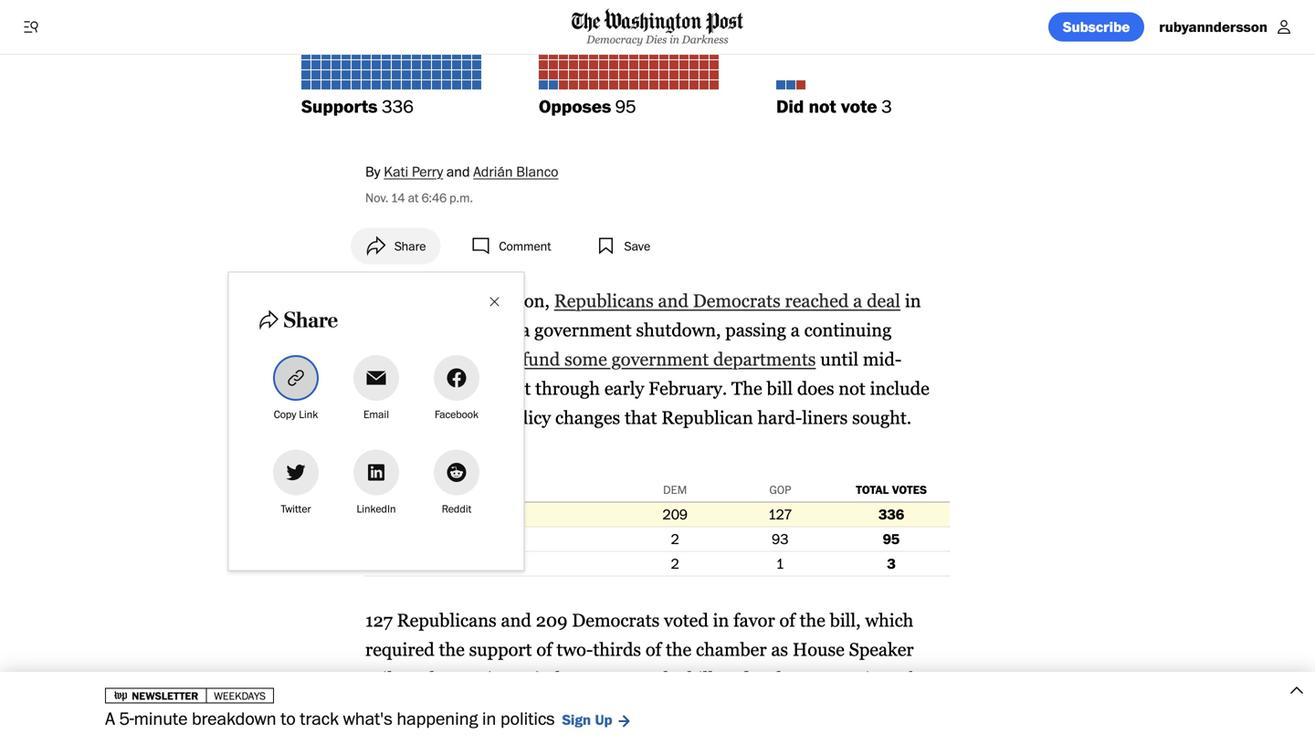 Task type: describe. For each thing, give the bounding box(es) containing it.
mid-
[[863, 349, 902, 370]]

position
[[372, 483, 419, 497]]

of left "two-"
[[536, 639, 552, 660]]

dem
[[663, 483, 687, 497]]

fund
[[522, 349, 560, 370]]

nov. 14 at 6:46 p.m.
[[365, 190, 473, 205]]

the inside the until mid- january and the rest through early february. the bill does not include spending cuts or policy changes that republican hard-liners sought.
[[470, 378, 496, 399]]

include
[[870, 378, 929, 399]]

some inside the 127 republicans and 209 democrats voted in favor of the bill, which required the support of two-thirds of the chamber as house speaker mike johnson (r-la.) chose to pass the bill under the suspension of house rules to fast track it because some republicans were
[[650, 698, 693, 719]]

through
[[535, 378, 600, 399]]

policy
[[503, 407, 551, 428]]

that inside the until mid- january and the rest through early february. the bill does not include spending cuts or policy changes that republican hard-liners sought.
[[625, 407, 657, 428]]

in inside the 127 republicans and 209 democrats voted in favor of the bill, which required the support of two-thirds of the chamber as house speaker mike johnson (r-la.) chose to pass the bill under the suspension of house rules to fast track it because some republicans were
[[713, 610, 729, 631]]

copy
[[274, 408, 296, 421]]

93
[[772, 530, 789, 548]]

tuesday
[[394, 290, 461, 311]]

and inside the 127 republicans and 209 democrats voted in favor of the bill, which required the support of two-thirds of the chamber as house speaker mike johnson (r-la.) chose to pass the bill under the suspension of house rules to fast track it because some republicans were
[[501, 610, 531, 631]]

primary element
[[0, 0, 1315, 55]]

february.
[[649, 378, 727, 399]]

and inside the until mid- january and the rest through early february. the bill does not include spending cuts or policy changes that republican hard-liners sought.
[[435, 378, 466, 399]]

republicans and democrats reached a deal link
[[554, 290, 901, 311]]

in the house to avoid a government shutdown, passing a continuing resolution that will
[[365, 290, 921, 370]]

vote
[[365, 453, 395, 471]]

speaker
[[849, 639, 914, 660]]

the
[[732, 378, 762, 399]]

save image
[[582, 228, 665, 264]]

close popover image
[[487, 295, 502, 309]]

127 republicans and 209 democrats voted in favor of the bill, which required the support of two-thirds of the chamber as house speaker mike johnson (r-la.) chose to pass the bill under the suspension of house rules to fast track it because some republicans were
[[365, 610, 914, 719]]

spending
[[365, 407, 439, 428]]

avoid
[[472, 319, 516, 340]]

under
[[718, 669, 766, 690]]

email this article image
[[365, 367, 387, 389]]

to right breakdown
[[281, 708, 296, 730]]

save element
[[582, 228, 665, 264]]

track inside the 127 republicans and 209 democrats voted in favor of the bill, which required the support of two-thirds of the chamber as house speaker mike johnson (r-la.) chose to pass the bill under the suspension of house rules to fast track it because some republicans were
[[520, 698, 561, 719]]

kati
[[384, 162, 408, 180]]

linkedin
[[357, 502, 396, 516]]

0 vertical spatial 3
[[881, 95, 892, 117]]

comment on this story image
[[457, 228, 566, 264]]

minute
[[134, 708, 188, 730]]

happening
[[397, 708, 478, 730]]

mike
[[365, 669, 406, 690]]

1 horizontal spatial 209
[[662, 506, 688, 523]]

share on linkedin image
[[365, 462, 387, 484]]

in inside in the house to avoid a government shutdown, passing a continuing resolution that will
[[905, 290, 921, 311]]

rubyanndersson button
[[1152, 12, 1301, 42]]

democracy dies in darkness link
[[572, 9, 743, 46]]

opposes 95
[[539, 95, 636, 117]]

darkness
[[682, 33, 728, 46]]

continuing
[[804, 319, 892, 340]]

the inside in the house to avoid a government shutdown, passing a continuing resolution that will
[[365, 319, 391, 340]]

and up p.m.
[[446, 162, 470, 180]]

afternoon,
[[466, 290, 550, 311]]

facebook
[[435, 408, 479, 421]]

kati perry link
[[384, 162, 443, 180]]

not for did not vote
[[396, 555, 416, 573]]

2 vertical spatial house
[[365, 698, 417, 719]]

support
[[469, 639, 532, 660]]

of up as in the bottom of the page
[[779, 610, 795, 631]]

total
[[856, 483, 889, 497]]

127 for 127
[[769, 506, 792, 523]]

0 horizontal spatial republicans
[[397, 610, 497, 631]]

on tuesday afternoon, republicans and democrats reached a deal
[[365, 290, 901, 311]]

sign up button
[[562, 711, 632, 729]]

sought.
[[852, 407, 912, 428]]

bill,
[[830, 610, 861, 631]]

cuts
[[444, 407, 477, 428]]

did for did not vote
[[372, 555, 392, 573]]

weekdays
[[214, 690, 266, 703]]

14
[[391, 190, 405, 205]]

early
[[604, 378, 644, 399]]

did not vote 3
[[776, 95, 892, 117]]

the washington post homepage. image
[[572, 9, 743, 34]]

0 vertical spatial some
[[564, 349, 607, 370]]

chose
[[547, 669, 593, 690]]

at
[[408, 190, 419, 205]]

subscribe
[[1063, 18, 1130, 36]]

2 horizontal spatial a
[[853, 290, 862, 311]]

in left politics
[[482, 708, 496, 730]]

were
[[801, 698, 840, 719]]

departments
[[713, 349, 816, 370]]

0 horizontal spatial a
[[521, 319, 530, 340]]

1
[[777, 555, 784, 573]]

in inside 'link'
[[670, 33, 679, 46]]

which
[[865, 610, 914, 631]]

reddit
[[442, 502, 472, 516]]

rest
[[500, 378, 531, 399]]

to inside in the house to avoid a government shutdown, passing a continuing resolution that will
[[452, 319, 468, 340]]

6:46
[[422, 190, 447, 205]]

bill inside the until mid- january and the rest through early february. the bill does not include spending cuts or policy changes that republican hard-liners sought.
[[767, 378, 793, 399]]

bill inside the 127 republicans and 209 democrats voted in favor of the bill, which required the support of two-thirds of the chamber as house speaker mike johnson (r-la.) chose to pass the bill under the suspension of house rules to fast track it because some republicans were
[[688, 669, 714, 690]]

democracy
[[587, 33, 643, 46]]

resolution
[[365, 349, 447, 370]]

reached
[[785, 290, 849, 311]]

shutdown,
[[636, 319, 721, 340]]

1 vertical spatial house
[[793, 639, 845, 660]]

chamber
[[696, 639, 767, 660]]

because
[[582, 698, 646, 719]]

vote for did not vote 3
[[841, 95, 877, 117]]

house inside in the house to avoid a government shutdown, passing a continuing resolution that will
[[395, 319, 447, 340]]

gop
[[769, 483, 791, 497]]

share on twitter image
[[285, 462, 307, 484]]

until
[[820, 349, 859, 370]]

did not vote
[[372, 555, 445, 573]]



Task type: locate. For each thing, give the bounding box(es) containing it.
results
[[399, 453, 446, 471]]

share up copy link image
[[284, 308, 338, 334]]

of
[[779, 610, 795, 631], [536, 639, 552, 660], [646, 639, 661, 660], [895, 669, 911, 690]]

and up support
[[501, 610, 531, 631]]

passing
[[725, 319, 786, 340]]

email
[[364, 408, 389, 421]]

of down 'speaker' at the right of page
[[895, 669, 911, 690]]

0 horizontal spatial 127
[[365, 610, 393, 631]]

government down 'shutdown,'
[[612, 349, 709, 370]]

republicans down under
[[697, 698, 797, 719]]

vote results
[[365, 453, 446, 471]]

share inside dialog
[[284, 308, 338, 334]]

la.)
[[511, 669, 543, 690]]

adrián blanco link
[[473, 162, 558, 180]]

breakdown
[[192, 708, 276, 730]]

0 horizontal spatial track
[[300, 708, 339, 730]]

supports 336
[[301, 95, 413, 117]]

share
[[395, 238, 426, 254], [284, 308, 338, 334]]

127 for 127 republicans and 209 democrats voted in favor of the bill, which required the support of two-thirds of the chamber as house speaker mike johnson (r-la.) chose to pass the bill under the suspension of house rules to fast track it because some republicans were
[[365, 610, 393, 631]]

house right as in the bottom of the page
[[793, 639, 845, 660]]

0 vertical spatial house
[[395, 319, 447, 340]]

209 up "two-"
[[536, 610, 568, 631]]

and up 'shutdown,'
[[658, 290, 689, 311]]

and
[[446, 162, 470, 180], [658, 290, 689, 311], [435, 378, 466, 399], [501, 610, 531, 631]]

1 vertical spatial did
[[372, 555, 392, 573]]

0 vertical spatial 209
[[662, 506, 688, 523]]

1 vertical spatial 3
[[887, 555, 896, 573]]

0 horizontal spatial that
[[452, 349, 484, 370]]

not
[[809, 95, 836, 117], [839, 378, 866, 399], [396, 555, 416, 573]]

the down "voted"
[[666, 639, 692, 660]]

by
[[365, 162, 380, 180]]

as
[[771, 639, 788, 660]]

the down as in the bottom of the page
[[771, 669, 796, 690]]

(r-
[[484, 669, 511, 690]]

0 vertical spatial not
[[809, 95, 836, 117]]

2 for 93
[[671, 530, 679, 548]]

republican
[[661, 407, 753, 428]]

the left bill, at the right bottom
[[800, 610, 825, 631]]

dies
[[646, 33, 667, 46]]

in up "chamber"
[[713, 610, 729, 631]]

0 vertical spatial bill
[[767, 378, 793, 399]]

suspension
[[801, 669, 891, 690]]

in
[[670, 33, 679, 46], [905, 290, 921, 311], [713, 610, 729, 631], [482, 708, 496, 730]]

2 2 from the top
[[671, 555, 679, 573]]

127 up 93
[[769, 506, 792, 523]]

1 vertical spatial democrats
[[572, 610, 660, 631]]

government
[[534, 319, 632, 340], [612, 349, 709, 370]]

0 vertical spatial democrats
[[693, 290, 781, 311]]

2 for 1
[[671, 555, 679, 573]]

copy link
[[274, 408, 318, 421]]

1 vertical spatial some
[[650, 698, 693, 719]]

house down mike
[[365, 698, 417, 719]]

share dialog
[[228, 272, 525, 571]]

nov.
[[365, 190, 388, 205]]

2
[[671, 530, 679, 548], [671, 555, 679, 573]]

0 horizontal spatial did
[[372, 555, 392, 573]]

republicans up required
[[397, 610, 497, 631]]

supports for supports
[[372, 506, 427, 523]]

up
[[595, 711, 613, 729]]

0 horizontal spatial bill
[[688, 669, 714, 690]]

1 horizontal spatial a
[[791, 319, 800, 340]]

tagline, democracy dies in darkness element
[[572, 33, 743, 46]]

supports up by
[[301, 95, 378, 117]]

0 vertical spatial government
[[534, 319, 632, 340]]

1 vertical spatial not
[[839, 378, 866, 399]]

1 horizontal spatial vote
[[841, 95, 877, 117]]

some down pass
[[650, 698, 693, 719]]

to left avoid
[[452, 319, 468, 340]]

that down early
[[625, 407, 657, 428]]

1 2 from the top
[[671, 530, 679, 548]]

and up 'facebook'
[[435, 378, 466, 399]]

two-
[[557, 639, 593, 660]]

johnson
[[411, 669, 480, 690]]

1 horizontal spatial did
[[776, 95, 804, 117]]

fast
[[487, 698, 516, 719]]

bill up hard-
[[767, 378, 793, 399]]

it
[[566, 698, 577, 719]]

2 vertical spatial not
[[396, 555, 416, 573]]

search and browse sections image
[[22, 18, 40, 36]]

3
[[881, 95, 892, 117], [887, 555, 896, 573]]

1 horizontal spatial share
[[395, 238, 426, 254]]

democracy dies in darkness
[[587, 33, 728, 46]]

127 inside the 127 republicans and 209 democrats voted in favor of the bill, which required the support of two-thirds of the chamber as house speaker mike johnson (r-la.) chose to pass the bill under the suspension of house rules to fast track it because some republicans were
[[365, 610, 393, 631]]

1 vertical spatial 127
[[365, 610, 393, 631]]

1 vertical spatial government
[[612, 349, 709, 370]]

a down reached on the right of page
[[791, 319, 800, 340]]

0 vertical spatial 127
[[769, 506, 792, 523]]

1 vertical spatial bill
[[688, 669, 714, 690]]

share on facebook image
[[446, 367, 468, 389]]

adrián
[[473, 162, 513, 180]]

that left will
[[452, 349, 484, 370]]

bill
[[767, 378, 793, 399], [688, 669, 714, 690]]

0 vertical spatial republicans
[[554, 290, 654, 311]]

0 horizontal spatial democrats
[[572, 610, 660, 631]]

2 down dem
[[671, 530, 679, 548]]

a
[[853, 290, 862, 311], [521, 319, 530, 340], [791, 319, 800, 340]]

2 horizontal spatial not
[[839, 378, 866, 399]]

democrats up thirds
[[572, 610, 660, 631]]

0 horizontal spatial vote
[[419, 555, 445, 573]]

to
[[452, 319, 468, 340], [597, 669, 613, 690], [466, 698, 482, 719], [281, 708, 296, 730]]

january
[[365, 378, 431, 399]]

0 vertical spatial 95
[[615, 95, 636, 117]]

1 horizontal spatial some
[[650, 698, 693, 719]]

politics
[[500, 708, 555, 730]]

0 vertical spatial vote
[[841, 95, 877, 117]]

1 vertical spatial vote
[[419, 555, 445, 573]]

0 vertical spatial 336
[[382, 95, 413, 117]]

house
[[395, 319, 447, 340], [793, 639, 845, 660], [365, 698, 417, 719]]

0 vertical spatial supports
[[301, 95, 378, 117]]

track left the it
[[520, 698, 561, 719]]

democrats inside the 127 republicans and 209 democrats voted in favor of the bill, which required the support of two-thirds of the chamber as house speaker mike johnson (r-la.) chose to pass the bill under the suspension of house rules to fast track it because some republicans were
[[572, 610, 660, 631]]

1 horizontal spatial republicans
[[554, 290, 654, 311]]

5-
[[119, 708, 134, 730]]

a 5-minute breakdown to track what's happening in politics
[[105, 708, 555, 730]]

1 vertical spatial that
[[625, 407, 657, 428]]

fund some government departments
[[522, 349, 816, 370]]

2 up "voted"
[[671, 555, 679, 573]]

supports down position
[[372, 506, 427, 523]]

2 vertical spatial republicans
[[697, 698, 797, 719]]

1 vertical spatial share
[[284, 308, 338, 334]]

pass
[[618, 669, 653, 690]]

1 horizontal spatial 127
[[769, 506, 792, 523]]

share this article image
[[353, 228, 444, 268]]

deal
[[867, 290, 901, 311]]

link
[[299, 408, 318, 421]]

on
[[365, 290, 390, 311]]

rubyanndersson
[[1159, 18, 1268, 36]]

1 vertical spatial 209
[[536, 610, 568, 631]]

0 horizontal spatial 95
[[615, 95, 636, 117]]

0 horizontal spatial some
[[564, 349, 607, 370]]

did for did not vote 3
[[776, 95, 804, 117]]

1 horizontal spatial that
[[625, 407, 657, 428]]

95 right opposes
[[615, 95, 636, 117]]

0 horizontal spatial share
[[284, 308, 338, 334]]

does
[[797, 378, 834, 399]]

209
[[662, 506, 688, 523], [536, 610, 568, 631]]

some up through
[[564, 349, 607, 370]]

not inside the until mid- january and the rest through early february. the bill does not include spending cuts or policy changes that republican hard-liners sought.
[[839, 378, 866, 399]]

copy link image
[[285, 367, 307, 389]]

1 horizontal spatial bill
[[767, 378, 793, 399]]

the down on
[[365, 319, 391, 340]]

changes
[[555, 407, 620, 428]]

1 vertical spatial 95
[[883, 530, 900, 548]]

to left pass
[[597, 669, 613, 690]]

127 up required
[[365, 610, 393, 631]]

209 down dem
[[662, 506, 688, 523]]

blanco
[[516, 162, 558, 180]]

supports
[[301, 95, 378, 117], [372, 506, 427, 523]]

2 horizontal spatial republicans
[[697, 698, 797, 719]]

a
[[105, 708, 115, 730]]

government inside in the house to avoid a government shutdown, passing a continuing resolution that will
[[534, 319, 632, 340]]

the right pass
[[657, 669, 683, 690]]

0 vertical spatial did
[[776, 95, 804, 117]]

1 horizontal spatial 336
[[878, 506, 904, 523]]

a left deal in the right top of the page
[[853, 290, 862, 311]]

0 vertical spatial that
[[452, 349, 484, 370]]

209 inside the 127 republicans and 209 democrats voted in favor of the bill, which required the support of two-thirds of the chamber as house speaker mike johnson (r-la.) chose to pass the bill under the suspension of house rules to fast track it because some republicans were
[[536, 610, 568, 631]]

favor
[[734, 610, 775, 631]]

supports for supports 336
[[301, 95, 378, 117]]

to left fast
[[466, 698, 482, 719]]

twitter
[[281, 502, 311, 516]]

share on reddit image
[[446, 462, 468, 484]]

0 horizontal spatial 336
[[382, 95, 413, 117]]

that inside in the house to avoid a government shutdown, passing a continuing resolution that will
[[452, 349, 484, 370]]

what's
[[343, 708, 392, 730]]

1 vertical spatial 336
[[878, 506, 904, 523]]

in right deal in the right top of the page
[[905, 290, 921, 311]]

1 vertical spatial republicans
[[397, 610, 497, 631]]

votes
[[892, 483, 927, 497]]

1 horizontal spatial not
[[809, 95, 836, 117]]

1 vertical spatial supports
[[372, 506, 427, 523]]

vote
[[841, 95, 877, 117], [419, 555, 445, 573]]

not for did not vote 3
[[809, 95, 836, 117]]

track left what's
[[300, 708, 339, 730]]

perry
[[412, 162, 443, 180]]

336
[[382, 95, 413, 117], [878, 506, 904, 523]]

0 vertical spatial share
[[395, 238, 426, 254]]

a right avoid
[[521, 319, 530, 340]]

0 vertical spatial 2
[[671, 530, 679, 548]]

95 down total votes
[[883, 530, 900, 548]]

vote for did not vote
[[419, 555, 445, 573]]

democrats up passing
[[693, 290, 781, 311]]

comment
[[499, 238, 551, 254]]

house down tuesday
[[395, 319, 447, 340]]

the right 'share on facebook' image
[[470, 378, 496, 399]]

0 horizontal spatial 209
[[536, 610, 568, 631]]

hard-
[[758, 407, 802, 428]]

share down the at
[[395, 238, 426, 254]]

1 horizontal spatial 95
[[883, 530, 900, 548]]

government up the fund
[[534, 319, 632, 340]]

total votes
[[856, 483, 927, 497]]

opposes
[[539, 95, 611, 117]]

required
[[365, 639, 435, 660]]

voted
[[664, 610, 709, 631]]

1 vertical spatial 2
[[671, 555, 679, 573]]

of up pass
[[646, 639, 661, 660]]

or
[[481, 407, 498, 428]]

1 horizontal spatial democrats
[[693, 290, 781, 311]]

liners
[[802, 407, 848, 428]]

the up johnson in the bottom of the page
[[439, 639, 465, 660]]

127
[[769, 506, 792, 523], [365, 610, 393, 631]]

p.m.
[[449, 190, 473, 205]]

save
[[624, 238, 650, 254]]

republicans down save image
[[554, 290, 654, 311]]

336 down total votes
[[878, 506, 904, 523]]

0 horizontal spatial not
[[396, 555, 416, 573]]

newsletter
[[132, 690, 198, 703]]

bill left under
[[688, 669, 714, 690]]

in right 'dies'
[[670, 33, 679, 46]]

1 horizontal spatial track
[[520, 698, 561, 719]]

336 up kati
[[382, 95, 413, 117]]



Task type: vqa. For each thing, say whether or not it's contained in the screenshot.


